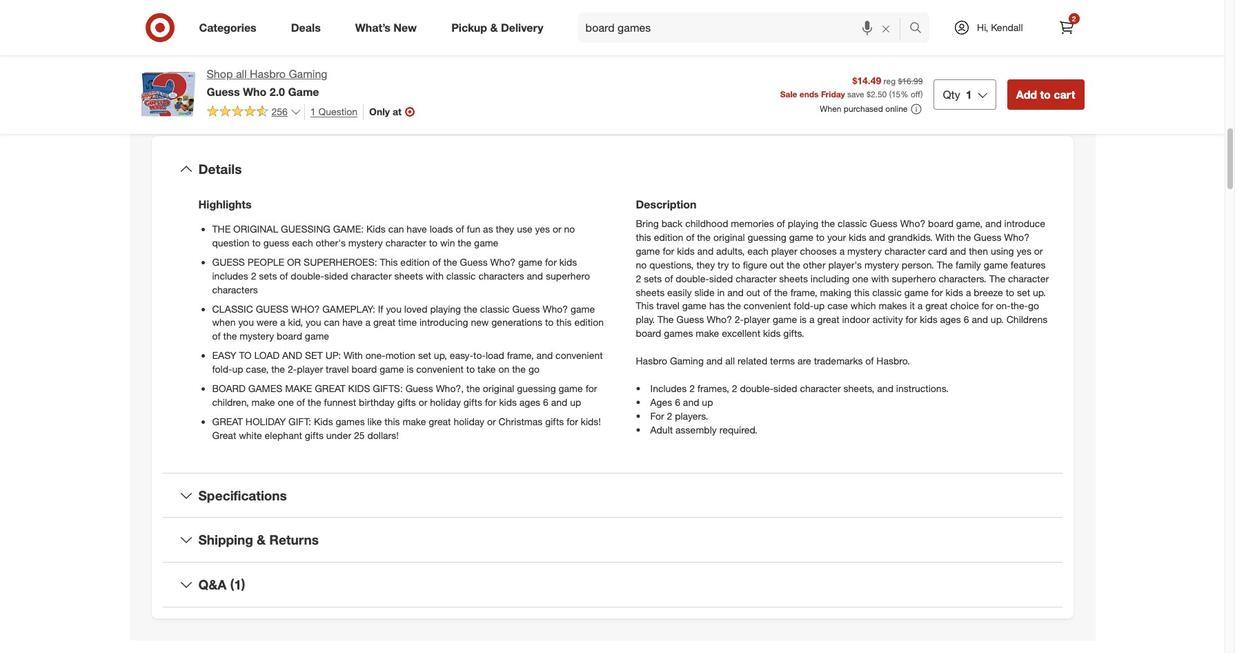 Task type: locate. For each thing, give the bounding box(es) containing it.
guess down 'easy to load and set up: with one-motion set up, easy-to-load frame, and convenient fold-up case, the 2-player travel board game is convenient to take on the go'
[[406, 382, 433, 394]]

this inside great holiday gift:  kids games like this make great holiday or christmas gifts for kids! great white elephant gifts under 25 dollars!
[[385, 415, 400, 427]]

0 horizontal spatial frame,
[[507, 349, 534, 361]]

1 vertical spatial yes
[[1017, 244, 1032, 256]]

1 vertical spatial gaming
[[670, 355, 704, 366]]

1 horizontal spatial can
[[388, 222, 404, 234]]

image gallery element
[[140, 0, 596, 72]]

2 horizontal spatial convenient
[[744, 299, 791, 311]]

double- inside bring back childhood memories of playing the classic guess who? board game, and introduce this edition of the original guessing game to your kids and grandkids. with the guess who? game for kids and adults, each player chooses a mystery character card and then using yes or no questions, they try to figure out the other player's mystery person. the family game features 2 sets of double-sided character sheets including one with superhero characters. the character sheets easily slide in and out of the frame, making this classic game for kids a breeze to set up. this travel game has the convenient fold-up case which makes it a great choice for on-the-go play. the guess who? 2-player game is a great indoor activity for kids ages 6 and up. childrens board games make excellent kids gifts.
[[676, 272, 710, 284]]

or up "features"
[[1035, 244, 1043, 256]]

convenient up the kids!
[[556, 349, 603, 361]]

character down superheroes:
[[351, 269, 392, 281]]

1 vertical spatial original
[[483, 382, 515, 394]]

hasbro up the • includes
[[636, 355, 668, 366]]

0 vertical spatial edition
[[654, 230, 684, 242]]

1 vertical spatial convenient
[[556, 349, 603, 361]]

original down the on
[[483, 382, 515, 394]]

board down the kid,
[[277, 330, 302, 342]]

who? inside classic guess who? gameplay: if you loved playing the classic guess who? game when you were a kid, you can have a great time introducing new generations to this edition of the mystery board game
[[543, 302, 568, 314]]

instructions.
[[897, 382, 949, 394]]

2
[[1073, 14, 1076, 23], [251, 269, 256, 281], [636, 272, 642, 284], [690, 382, 695, 394], [732, 382, 738, 394], [667, 410, 673, 422]]

kids right game:
[[367, 222, 386, 234]]

0 vertical spatial 1
[[966, 88, 972, 101]]

2 inside bring back childhood memories of playing the classic guess who? board game, and introduce this edition of the original guessing game to your kids and grandkids. with the guess who? game for kids and adults, each player chooses a mystery character card and then using yes or no questions, they try to figure out the other player's mystery person. the family game features 2 sets of double-sided character sheets including one with superhero characters. the character sheets easily slide in and out of the frame, making this classic game for kids a breeze to set up. this travel game has the convenient fold-up case which makes it a great choice for on-the-go play. the guess who? 2-player game is a great indoor activity for kids ages 6 and up. childrens board games make excellent kids gifts.
[[636, 272, 642, 284]]

1 vertical spatial holiday
[[454, 415, 485, 427]]

original inside bring back childhood memories of playing the classic guess who? board game, and introduce this edition of the original guessing game to your kids and grandkids. with the guess who? game for kids and adults, each player chooses a mystery character card and then using yes or no questions, they try to figure out the other player's mystery person. the family game features 2 sets of double-sided character sheets including one with superhero characters. the character sheets easily slide in and out of the frame, making this classic game for kids a breeze to set up. this travel game has the convenient fold-up case which makes it a great choice for on-the-go play. the guess who? 2-player game is a great indoor activity for kids ages 6 and up. childrens board games make excellent kids gifts.
[[714, 230, 745, 242]]

0 horizontal spatial fold-
[[212, 363, 232, 375]]

other's
[[316, 236, 346, 248]]

this down the original guessing game: kids can have loads of fun as they use yes or no question to guess each other's mystery character to win the game
[[380, 255, 398, 267]]

0 horizontal spatial you
[[238, 316, 254, 328]]

1 vertical spatial fold-
[[212, 363, 232, 375]]

game inside the original guessing game: kids can have loads of fun as they use yes or no question to guess each other's mystery character to win the game
[[474, 236, 499, 248]]

0 vertical spatial &
[[490, 20, 498, 34]]

edition inside guess people or superheroes: this edition of the guess who? game for kids includes 2 sets of double-sided character sheets with classic characters and superhero characters
[[401, 255, 430, 267]]

gaming up the • includes
[[670, 355, 704, 366]]

2 horizontal spatial sided
[[774, 382, 798, 394]]

guessing
[[281, 222, 331, 234]]

1 vertical spatial 1
[[311, 106, 316, 117]]

1 right qty
[[966, 88, 972, 101]]

assembly
[[676, 424, 717, 435]]

mystery inside classic guess who? gameplay: if you loved playing the classic guess who? game when you were a kid, you can have a great time introducing new generations to this edition of the mystery board game
[[240, 330, 274, 342]]

this
[[380, 255, 398, 267], [636, 299, 654, 311]]

make inside the board games make great kids gifts: guess who?, the original guessing game for children, make one of the funnest birthday gifts or holiday gifts for kids ages 6 and up
[[252, 396, 275, 408]]

1 horizontal spatial is
[[800, 313, 807, 325]]

with
[[936, 230, 955, 242], [344, 349, 363, 361]]

game up the kids!
[[559, 382, 583, 394]]

0 vertical spatial go
[[1029, 299, 1040, 311]]

search
[[904, 22, 937, 36]]

0 horizontal spatial yes
[[535, 222, 550, 234]]

0 vertical spatial one
[[853, 272, 869, 284]]

double-
[[291, 269, 324, 281], [676, 272, 710, 284], [740, 382, 774, 394]]

white
[[239, 429, 262, 441]]

1 vertical spatial with
[[344, 349, 363, 361]]

0 horizontal spatial ages
[[520, 396, 541, 408]]

kendall
[[991, 21, 1023, 33]]

0 horizontal spatial gaming
[[289, 67, 328, 81]]

can inside the original guessing game: kids can have loads of fun as they use yes or no question to guess each other's mystery character to win the game
[[388, 222, 404, 234]]

loved
[[404, 302, 428, 314]]

one-
[[366, 349, 386, 361]]

original up adults,
[[714, 230, 745, 242]]

the up breeze
[[990, 272, 1006, 284]]

0 horizontal spatial guess
[[212, 255, 245, 267]]

0 vertical spatial is
[[800, 313, 807, 325]]

set inside bring back childhood memories of playing the classic guess who? board game, and introduce this edition of the original guessing game to your kids and grandkids. with the guess who? game for kids and adults, each player chooses a mystery character card and then using yes or no questions, they try to figure out the other player's mystery person. the family game features 2 sets of double-sided character sheets including one with superhero characters. the character sheets easily slide in and out of the frame, making this classic game for kids a breeze to set up. this travel game has the convenient fold-up case which makes it a great choice for on-the-go play. the guess who? 2-player game is a great indoor activity for kids ages 6 and up. childrens board games make excellent kids gifts.
[[1018, 286, 1031, 297]]

adults,
[[717, 244, 745, 256]]

1 horizontal spatial playing
[[788, 217, 819, 228]]

go
[[1029, 299, 1040, 311], [529, 363, 540, 375]]

travel down easily
[[657, 299, 680, 311]]

set
[[1018, 286, 1031, 297], [418, 349, 431, 361]]

1 vertical spatial this
[[636, 299, 654, 311]]

to left take
[[467, 363, 475, 375]]

1 horizontal spatial &
[[490, 20, 498, 34]]

to right generations at the left of the page
[[545, 316, 554, 328]]

playing inside bring back childhood memories of playing the classic guess who? board game, and introduce this edition of the original guessing game to your kids and grandkids. with the guess who? game for kids and adults, each player chooses a mystery character card and then using yes or no questions, they try to figure out the other player's mystery person. the family game features 2 sets of double-sided character sheets including one with superhero characters. the character sheets easily slide in and out of the frame, making this classic game for kids a breeze to set up. this travel game has the convenient fold-up case which makes it a great choice for on-the-go play. the guess who? 2-player game is a great indoor activity for kids ages 6 and up. childrens board games make excellent kids gifts.
[[788, 217, 819, 228]]

pickup & delivery link
[[440, 12, 561, 43]]

up. down the on-
[[991, 313, 1004, 325]]

256 link
[[207, 104, 302, 121]]

character up guess people or superheroes: this edition of the guess who? game for kids includes 2 sets of double-sided character sheets with classic characters and superhero characters at left
[[386, 236, 426, 248]]

classic guess who? gameplay: if you loved playing the classic guess who? game when you were a kid, you can have a great time introducing new generations to this edition of the mystery board game
[[212, 302, 604, 342]]

classic up makes
[[873, 286, 902, 297]]

memories
[[731, 217, 774, 228]]

1 horizontal spatial double-
[[676, 272, 710, 284]]

1 horizontal spatial up.
[[1033, 286, 1047, 297]]

2 horizontal spatial sheets
[[780, 272, 808, 284]]

fold- inside 'easy to load and set up: with one-motion set up, easy-to-load frame, and convenient fold-up case, the 2-player travel board game is convenient to take on the go'
[[212, 363, 232, 375]]

1 vertical spatial playing
[[430, 302, 461, 314]]

1 horizontal spatial all
[[726, 355, 735, 366]]

the-
[[1011, 299, 1029, 311]]

to inside classic guess who? gameplay: if you loved playing the classic guess who? game when you were a kid, you can have a great time introducing new generations to this edition of the mystery board game
[[545, 316, 554, 328]]

load
[[254, 349, 280, 361]]

convenient inside bring back childhood memories of playing the classic guess who? board game, and introduce this edition of the original guessing game to your kids and grandkids. with the guess who? game for kids and adults, each player chooses a mystery character card and then using yes or no questions, they try to figure out the other player's mystery person. the family game features 2 sets of double-sided character sheets including one with superhero characters. the character sheets easily slide in and out of the frame, making this classic game for kids a breeze to set up. this travel game has the convenient fold-up case which makes it a great choice for on-the-go play. the guess who? 2-player game is a great indoor activity for kids ages 6 and up. childrens board games make excellent kids gifts.
[[744, 299, 791, 311]]

have inside classic guess who? gameplay: if you loved playing the classic guess who? game when you were a kid, you can have a great time introducing new generations to this edition of the mystery board game
[[343, 316, 363, 328]]

online
[[886, 104, 908, 114]]

1 vertical spatial they
[[697, 258, 715, 270]]

frame, up the on
[[507, 349, 534, 361]]

0 vertical spatial playing
[[788, 217, 819, 228]]

classic inside classic guess who? gameplay: if you loved playing the classic guess who? game when you were a kid, you can have a great time introducing new generations to this edition of the mystery board game
[[480, 302, 510, 314]]

2 horizontal spatial make
[[696, 327, 720, 339]]

time
[[398, 316, 417, 328]]

go inside bring back childhood memories of playing the classic guess who? board game, and introduce this edition of the original guessing game to your kids and grandkids. with the guess who? game for kids and adults, each player chooses a mystery character card and then using yes or no questions, they try to figure out the other player's mystery person. the family game features 2 sets of double-sided character sheets including one with superhero characters. the character sheets easily slide in and out of the frame, making this classic game for kids a breeze to set up. this travel game has the convenient fold-up case which makes it a great choice for on-the-go play. the guess who? 2-player game is a great indoor activity for kids ages 6 and up. childrens board games make excellent kids gifts.
[[1029, 299, 1040, 311]]

image of guess who 2.0 game image
[[140, 66, 196, 121]]

0 vertical spatial frame,
[[791, 286, 818, 297]]

6
[[964, 313, 970, 325], [675, 396, 681, 408], [543, 396, 549, 408]]

1 horizontal spatial sets
[[644, 272, 662, 284]]

hasbro gaming and all related terms are trademarks of hasbro.
[[636, 355, 910, 366]]

this right generations at the left of the page
[[557, 316, 572, 328]]

set left up,
[[418, 349, 431, 361]]

game down slide
[[683, 299, 707, 311]]

guess inside shop all hasbro gaming guess who 2.0 game
[[207, 85, 240, 99]]

only at
[[369, 106, 402, 118]]

you
[[386, 302, 402, 314], [238, 316, 254, 328], [306, 316, 321, 328]]

they inside bring back childhood memories of playing the classic guess who? board game, and introduce this edition of the original guessing game to your kids and grandkids. with the guess who? game for kids and adults, each player chooses a mystery character card and then using yes or no questions, they try to figure out the other player's mystery person. the family game features 2 sets of double-sided character sheets including one with superhero characters. the character sheets easily slide in and out of the frame, making this classic game for kids a breeze to set up. this travel game has the convenient fold-up case which makes it a great choice for on-the-go play. the guess who? 2-player game is a great indoor activity for kids ages 6 and up. childrens board games make excellent kids gifts.
[[697, 258, 715, 270]]

guess
[[207, 85, 240, 99], [870, 217, 898, 228], [974, 230, 1002, 242], [460, 255, 488, 267], [513, 302, 540, 314], [677, 313, 704, 325], [406, 382, 433, 394]]

$16.99
[[898, 76, 923, 87]]

1 horizontal spatial no
[[636, 258, 647, 270]]

2 horizontal spatial edition
[[654, 230, 684, 242]]

1 horizontal spatial kids
[[367, 222, 386, 234]]

the down fun
[[458, 236, 472, 248]]

character inside • includes 2 frames, 2 double-sided character sheets, and instructions. • ages 6 and up • for 2 players. • adult assembly required.
[[800, 382, 841, 394]]

character inside guess people or superheroes: this edition of the guess who? game for kids includes 2 sets of double-sided character sheets with classic characters and superhero characters
[[351, 269, 392, 281]]

children,
[[212, 396, 249, 408]]

kid,
[[288, 316, 303, 328]]

0 horizontal spatial double-
[[291, 269, 324, 281]]

this inside guess people or superheroes: this edition of the guess who? game for kids includes 2 sets of double-sided character sheets with classic characters and superhero characters
[[380, 255, 398, 267]]

edition left 'play.'
[[575, 316, 604, 328]]

make inside great holiday gift:  kids games like this make great holiday or christmas gifts for kids! great white elephant gifts under 25 dollars!
[[403, 415, 426, 427]]

no left questions,
[[636, 258, 647, 270]]

1 horizontal spatial fold-
[[794, 299, 814, 311]]

1 vertical spatial &
[[257, 532, 266, 548]]

1 down game
[[311, 106, 316, 117]]

classic down win
[[447, 269, 476, 281]]

2 horizontal spatial 6
[[964, 313, 970, 325]]

out down figure
[[747, 286, 761, 297]]

guess up grandkids.
[[870, 217, 898, 228]]

gaming inside shop all hasbro gaming guess who 2.0 game
[[289, 67, 328, 81]]

of down figure
[[763, 286, 772, 297]]

game inside the board games make great kids gifts: guess who?, the original guessing game for children, make one of the funnest birthday gifts or holiday gifts for kids ages 6 and up
[[559, 382, 583, 394]]

sheets up loved
[[394, 269, 423, 281]]

kids
[[348, 382, 370, 394]]

q&a (1)
[[198, 577, 245, 592]]

)
[[921, 89, 923, 100]]

the down when at the left of page
[[223, 330, 237, 342]]

of right memories
[[777, 217, 785, 228]]

to inside add to cart 'button'
[[1041, 88, 1051, 101]]

0 vertical spatial up.
[[1033, 286, 1047, 297]]

0 horizontal spatial hasbro
[[250, 67, 286, 81]]

game up chooses at the right of the page
[[790, 230, 814, 242]]

1 horizontal spatial make
[[403, 415, 426, 427]]

card
[[928, 244, 948, 256]]

1 horizontal spatial have
[[407, 222, 427, 234]]

or right use
[[553, 222, 562, 234]]

up inside bring back childhood memories of playing the classic guess who? board game, and introduce this edition of the original guessing game to your kids and grandkids. with the guess who? game for kids and adults, each player chooses a mystery character card and then using yes or no questions, they try to figure out the other player's mystery person. the family game features 2 sets of double-sided character sheets including one with superhero characters. the character sheets easily slide in and out of the frame, making this classic game for kids a breeze to set up. this travel game has the convenient fold-up case which makes it a great choice for on-the-go play. the guess who? 2-player game is a great indoor activity for kids ages 6 and up. childrens board games make excellent kids gifts.
[[814, 299, 825, 311]]

character
[[386, 236, 426, 248], [885, 244, 926, 256], [351, 269, 392, 281], [736, 272, 777, 284], [1009, 272, 1049, 284], [800, 382, 841, 394]]

1 horizontal spatial each
[[748, 244, 769, 256]]

no
[[564, 222, 575, 234], [636, 258, 647, 270]]

board inside classic guess who? gameplay: if you loved playing the classic guess who? game when you were a kid, you can have a great time introducing new generations to this edition of the mystery board game
[[277, 330, 302, 342]]

1 horizontal spatial travel
[[657, 299, 680, 311]]

fold- inside bring back childhood memories of playing the classic guess who? board game, and introduce this edition of the original guessing game to your kids and grandkids. with the guess who? game for kids and adults, each player chooses a mystery character card and then using yes or no questions, they try to figure out the other player's mystery person. the family game features 2 sets of double-sided character sheets including one with superhero characters. the character sheets easily slide in and out of the frame, making this classic game for kids a breeze to set up. this travel game has the convenient fold-up case which makes it a great choice for on-the-go play. the guess who? 2-player game is a great indoor activity for kids ages 6 and up. childrens board games make excellent kids gifts.
[[794, 299, 814, 311]]

0 horizontal spatial player
[[297, 363, 323, 375]]

up left case
[[814, 299, 825, 311]]

generations
[[492, 316, 543, 328]]

up:
[[326, 349, 341, 361]]

sets inside bring back childhood memories of playing the classic guess who? board game, and introduce this edition of the original guessing game to your kids and grandkids. with the guess who? game for kids and adults, each player chooses a mystery character card and then using yes or no questions, they try to figure out the other player's mystery person. the family game features 2 sets of double-sided character sheets including one with superhero characters. the character sheets easily slide in and out of the frame, making this classic game for kids a breeze to set up. this travel game has the convenient fold-up case which makes it a great choice for on-the-go play. the guess who? 2-player game is a great indoor activity for kids ages 6 and up. childrens board games make excellent kids gifts.
[[644, 272, 662, 284]]

guess up includes
[[212, 255, 245, 267]]

on-
[[996, 299, 1011, 311]]

1 vertical spatial all
[[726, 355, 735, 366]]

game:
[[333, 222, 364, 234]]

2 vertical spatial the
[[658, 313, 674, 325]]

player inside 'easy to load and set up: with one-motion set up, easy-to-load frame, and convenient fold-up case, the 2-player travel board game is convenient to take on the go'
[[297, 363, 323, 375]]

0 horizontal spatial characters
[[212, 283, 258, 295]]

question
[[319, 106, 358, 117]]

gifts
[[397, 396, 416, 408], [464, 396, 483, 408], [546, 415, 564, 427], [305, 429, 324, 441]]

if
[[378, 302, 383, 314]]

double- inside • includes 2 frames, 2 double-sided character sheets, and instructions. • ages 6 and up • for 2 players. • adult assembly required.
[[740, 382, 774, 394]]

gaming
[[289, 67, 328, 81], [670, 355, 704, 366]]

childrens
[[1007, 313, 1048, 325]]

0 vertical spatial convenient
[[744, 299, 791, 311]]

1 vertical spatial can
[[324, 316, 340, 328]]

1 horizontal spatial games
[[664, 327, 693, 339]]

0 horizontal spatial this
[[380, 255, 398, 267]]

or left christmas
[[487, 415, 496, 427]]

1 horizontal spatial out
[[770, 258, 784, 270]]

gifts.
[[784, 327, 805, 339]]

25
[[354, 429, 365, 441]]

sided inside • includes 2 frames, 2 double-sided character sheets, and instructions. • ages 6 and up • for 2 players. • adult assembly required.
[[774, 382, 798, 394]]

1 question
[[311, 106, 358, 117]]

& left returns on the bottom left of page
[[257, 532, 266, 548]]

breeze
[[974, 286, 1004, 297]]

sided inside guess people or superheroes: this edition of the guess who? game for kids includes 2 sets of double-sided character sheets with classic characters and superhero characters
[[324, 269, 348, 281]]

hasbro up 2.0
[[250, 67, 286, 81]]

gaming up game
[[289, 67, 328, 81]]

holiday
[[430, 396, 461, 408], [454, 415, 485, 427]]

you down classic
[[238, 316, 254, 328]]

0 vertical spatial guess
[[212, 255, 245, 267]]

sheets up 'play.'
[[636, 286, 665, 297]]

playing inside classic guess who? gameplay: if you loved playing the classic guess who? game when you were a kid, you can have a great time introducing new generations to this edition of the mystery board game
[[430, 302, 461, 314]]

categories
[[199, 20, 257, 34]]

1 horizontal spatial 6
[[675, 396, 681, 408]]

edition inside bring back childhood memories of playing the classic guess who? board game, and introduce this edition of the original guessing game to your kids and grandkids. with the guess who? game for kids and adults, each player chooses a mystery character card and then using yes or no questions, they try to figure out the other player's mystery person. the family game features 2 sets of double-sided character sheets including one with superhero characters. the character sheets easily slide in and out of the frame, making this classic game for kids a breeze to set up. this travel game has the convenient fold-up case which makes it a great choice for on-the-go play. the guess who? 2-player game is a great indoor activity for kids ages 6 and up. childrens board games make excellent kids gifts.
[[654, 230, 684, 242]]

2- inside 'easy to load and set up: with one-motion set up, easy-to-load frame, and convenient fold-up case, the 2-player travel board game is convenient to take on the go'
[[288, 363, 297, 375]]

0 horizontal spatial sided
[[324, 269, 348, 281]]

hasbro.
[[877, 355, 910, 366]]

0 horizontal spatial convenient
[[417, 363, 464, 375]]

players.
[[675, 410, 709, 422]]

1 horizontal spatial one
[[853, 272, 869, 284]]

guess who 2.0 game, 6 of 12 image
[[374, 0, 596, 31]]

2 horizontal spatial player
[[772, 244, 798, 256]]

each inside bring back childhood memories of playing the classic guess who? board game, and introduce this edition of the original guessing game to your kids and grandkids. with the guess who? game for kids and adults, each player chooses a mystery character card and then using yes or no questions, they try to figure out the other player's mystery person. the family game features 2 sets of double-sided character sheets including one with superhero characters. the character sheets easily slide in and out of the frame, making this classic game for kids a breeze to set up. this travel game has the convenient fold-up case which makes it a great choice for on-the-go play. the guess who? 2-player game is a great indoor activity for kids ages 6 and up. childrens board games make excellent kids gifts.
[[748, 244, 769, 256]]

ages inside bring back childhood memories of playing the classic guess who? board game, and introduce this edition of the original guessing game to your kids and grandkids. with the guess who? game for kids and adults, each player chooses a mystery character card and then using yes or no questions, they try to figure out the other player's mystery person. the family game features 2 sets of double-sided character sheets including one with superhero characters. the character sheets easily slide in and out of the frame, making this classic game for kids a breeze to set up. this travel game has the convenient fold-up case which makes it a great choice for on-the-go play. the guess who? 2-player game is a great indoor activity for kids ages 6 and up. childrens board games make excellent kids gifts.
[[941, 313, 962, 325]]

they
[[496, 222, 515, 234], [697, 258, 715, 270]]

load
[[486, 349, 505, 361]]

can
[[388, 222, 404, 234], [324, 316, 340, 328]]

guess
[[212, 255, 245, 267], [256, 302, 289, 314]]

travel
[[657, 299, 680, 311], [326, 363, 349, 375]]

is down motion at the left bottom of the page
[[407, 363, 414, 375]]

sale
[[781, 89, 798, 100]]

1 vertical spatial frame,
[[507, 349, 534, 361]]

0 vertical spatial guessing
[[748, 230, 787, 242]]

player left chooses at the right of the page
[[772, 244, 798, 256]]

is up the gifts.
[[800, 313, 807, 325]]

1 horizontal spatial guessing
[[748, 230, 787, 242]]

1 horizontal spatial yes
[[1017, 244, 1032, 256]]

and inside guess people or superheroes: this edition of the guess who? game for kids includes 2 sets of double-sided character sheets with classic characters and superhero characters
[[527, 269, 543, 281]]

6 inside • includes 2 frames, 2 double-sided character sheets, and instructions. • ages 6 and up • for 2 players. • adult assembly required.
[[675, 396, 681, 408]]

game down the as
[[474, 236, 499, 248]]

0 horizontal spatial great
[[212, 415, 243, 427]]

guess up were
[[256, 302, 289, 314]]

of down win
[[433, 255, 441, 267]]

0 vertical spatial they
[[496, 222, 515, 234]]

mystery down game:
[[348, 236, 383, 248]]

0 vertical spatial yes
[[535, 222, 550, 234]]

each down guessing
[[292, 236, 313, 248]]

1 horizontal spatial player
[[744, 313, 770, 325]]

1 vertical spatial have
[[343, 316, 363, 328]]

deals link
[[279, 12, 338, 43]]

1 horizontal spatial they
[[697, 258, 715, 270]]

they inside the original guessing game: kids can have loads of fun as they use yes or no question to guess each other's mystery character to win the game
[[496, 222, 515, 234]]

for inside guess people or superheroes: this edition of the guess who? game for kids includes 2 sets of double-sided character sheets with classic characters and superhero characters
[[545, 255, 557, 267]]

0 vertical spatial with
[[936, 230, 955, 242]]

classic up 'your'
[[838, 217, 868, 228]]

0 horizontal spatial up.
[[991, 313, 1004, 325]]

or inside bring back childhood memories of playing the classic guess who? board game, and introduce this edition of the original guessing game to your kids and grandkids. with the guess who? game for kids and adults, each player chooses a mystery character card and then using yes or no questions, they try to figure out the other player's mystery person. the family game features 2 sets of double-sided character sheets including one with superhero characters. the character sheets easily slide in and out of the frame, making this classic game for kids a breeze to set up. this travel game has the convenient fold-up case which makes it a great choice for on-the-go play. the guess who? 2-player game is a great indoor activity for kids ages 6 and up. childrens board games make excellent kids gifts.
[[1035, 244, 1043, 256]]

1 horizontal spatial with
[[872, 272, 890, 284]]

great up funnest
[[315, 382, 346, 394]]

or inside the board games make great kids gifts: guess who?, the original guessing game for children, make one of the funnest birthday gifts or holiday gifts for kids ages 6 and up
[[419, 396, 428, 408]]

the left other
[[787, 258, 801, 270]]

superhero inside guess people or superheroes: this edition of the guess who? game for kids includes 2 sets of double-sided character sheets with classic characters and superhero characters
[[546, 269, 590, 281]]

no inside the original guessing game: kids can have loads of fun as they use yes or no question to guess each other's mystery character to win the game
[[564, 222, 575, 234]]

guessing inside the board games make great kids gifts: guess who?, the original guessing game for children, make one of the funnest birthday gifts or holiday gifts for kids ages 6 and up
[[517, 382, 556, 394]]

sets inside guess people or superheroes: this edition of the guess who? game for kids includes 2 sets of double-sided character sheets with classic characters and superhero characters
[[259, 269, 277, 281]]

holiday inside great holiday gift:  kids games like this make great holiday or christmas gifts for kids! great white elephant gifts under 25 dollars!
[[454, 415, 485, 427]]

can inside classic guess who? gameplay: if you loved playing the classic guess who? game when you were a kid, you can have a great time introducing new generations to this edition of the mystery board game
[[324, 316, 340, 328]]

1 vertical spatial guessing
[[517, 382, 556, 394]]

guessing down memories
[[748, 230, 787, 242]]

double- inside guess people or superheroes: this edition of the guess who? game for kids includes 2 sets of double-sided character sheets with classic characters and superhero characters
[[291, 269, 324, 281]]

convenient up excellent
[[744, 299, 791, 311]]

guess who 2.0 game, 5 of 12 image
[[140, 0, 363, 31]]

characters down the as
[[479, 269, 524, 281]]

character down are
[[800, 382, 841, 394]]

with down win
[[426, 269, 444, 281]]

great right it
[[926, 299, 948, 311]]

double- down the or
[[291, 269, 324, 281]]

0 horizontal spatial guessing
[[517, 382, 556, 394]]

make down the board games make great kids gifts: guess who?, the original guessing game for children, make one of the funnest birthday gifts or holiday gifts for kids ages 6 and up
[[403, 415, 426, 427]]

1 horizontal spatial 2-
[[735, 313, 744, 325]]

0 horizontal spatial make
[[252, 396, 275, 408]]

& for shipping
[[257, 532, 266, 548]]

guess people or superheroes: this edition of the guess who? game for kids includes 2 sets of double-sided character sheets with classic characters and superhero characters
[[212, 255, 590, 295]]

board games make great kids gifts: guess who?, the original guessing game for children, make one of the funnest birthday gifts or holiday gifts for kids ages 6 and up
[[212, 382, 597, 408]]

all right shop
[[236, 67, 247, 81]]

1 horizontal spatial convenient
[[556, 349, 603, 361]]

0 horizontal spatial sets
[[259, 269, 277, 281]]

out right figure
[[770, 258, 784, 270]]

with inside bring back childhood memories of playing the classic guess who? board game, and introduce this edition of the original guessing game to your kids and grandkids. with the guess who? game for kids and adults, each player chooses a mystery character card and then using yes or no questions, they try to figure out the other player's mystery person. the family game features 2 sets of double-sided character sheets including one with superhero characters. the character sheets easily slide in and out of the frame, making this classic game for kids a breeze to set up. this travel game has the convenient fold-up case which makes it a great choice for on-the-go play. the guess who? 2-player game is a great indoor activity for kids ages 6 and up. childrens board games make excellent kids gifts.
[[872, 272, 890, 284]]

required.
[[720, 424, 758, 435]]

all left related
[[726, 355, 735, 366]]

great down if
[[373, 316, 396, 328]]

for
[[663, 244, 675, 256], [545, 255, 557, 267], [932, 286, 943, 297], [982, 299, 994, 311], [906, 313, 918, 325], [586, 382, 597, 394], [485, 396, 497, 408], [567, 415, 578, 427]]

1 horizontal spatial great
[[315, 382, 346, 394]]

hasbro
[[250, 67, 286, 81], [636, 355, 668, 366]]

0 horizontal spatial playing
[[430, 302, 461, 314]]

player's
[[829, 258, 862, 270]]

the up new
[[464, 302, 478, 314]]

with inside bring back childhood memories of playing the classic guess who? board game, and introduce this edition of the original guessing game to your kids and grandkids. with the guess who? game for kids and adults, each player chooses a mystery character card and then using yes or no questions, they try to figure out the other player's mystery person. the family game features 2 sets of double-sided character sheets including one with superhero characters. the character sheets easily slide in and out of the frame, making this classic game for kids a breeze to set up. this travel game has the convenient fold-up case which makes it a great choice for on-the-go play. the guess who? 2-player game is a great indoor activity for kids ages 6 and up. childrens board games make excellent kids gifts.
[[936, 230, 955, 242]]

people
[[248, 255, 284, 267]]

0 vertical spatial have
[[407, 222, 427, 234]]

up inside the board games make great kids gifts: guess who?, the original guessing game for children, make one of the funnest birthday gifts or holiday gifts for kids ages 6 and up
[[570, 396, 581, 408]]

specifications
[[198, 487, 287, 503]]

1 horizontal spatial go
[[1029, 299, 1040, 311]]

up. down "features"
[[1033, 286, 1047, 297]]

1 horizontal spatial with
[[936, 230, 955, 242]]

the
[[937, 258, 953, 270], [990, 272, 1006, 284], [658, 313, 674, 325]]

mystery up player's
[[848, 244, 882, 256]]

with up card at the right top of the page
[[936, 230, 955, 242]]

0 horizontal spatial have
[[343, 316, 363, 328]]

2 vertical spatial edition
[[575, 316, 604, 328]]

dollars!
[[368, 429, 399, 441]]

travel down 'up:' at bottom left
[[326, 363, 349, 375]]

up up the kids!
[[570, 396, 581, 408]]

to
[[1041, 88, 1051, 101], [817, 230, 825, 242], [252, 236, 261, 248], [429, 236, 438, 248], [732, 258, 741, 270], [1006, 286, 1015, 297], [545, 316, 554, 328], [467, 363, 475, 375]]

1 horizontal spatial 1
[[966, 88, 972, 101]]

ages
[[941, 313, 962, 325], [520, 396, 541, 408]]

new
[[471, 316, 489, 328]]

travel inside bring back childhood memories of playing the classic guess who? board game, and introduce this edition of the original guessing game to your kids and grandkids. with the guess who? game for kids and adults, each player chooses a mystery character card and then using yes or no questions, they try to figure out the other player's mystery person. the family game features 2 sets of double-sided character sheets including one with superhero characters. the character sheets easily slide in and out of the frame, making this classic game for kids a breeze to set up. this travel game has the convenient fold-up case which makes it a great choice for on-the-go play. the guess who? 2-player game is a great indoor activity for kids ages 6 and up. childrens board games make excellent kids gifts.
[[657, 299, 680, 311]]

to right add
[[1041, 88, 1051, 101]]

board
[[929, 217, 954, 228], [636, 327, 662, 339], [277, 330, 302, 342], [352, 363, 377, 375]]

grandkids.
[[889, 230, 933, 242]]

2 down people
[[251, 269, 256, 281]]

the down win
[[444, 255, 457, 267]]

0 vertical spatial holiday
[[430, 396, 461, 408]]

reg
[[884, 76, 896, 87]]

1 vertical spatial the
[[990, 272, 1006, 284]]

or inside great holiday gift:  kids games like this make great holiday or christmas gifts for kids! great white elephant gifts under 25 dollars!
[[487, 415, 496, 427]]

great down who?,
[[429, 415, 451, 427]]

0 horizontal spatial 1
[[311, 106, 316, 117]]

sheets inside guess people or superheroes: this edition of the guess who? game for kids includes 2 sets of double-sided character sheets with classic characters and superhero characters
[[394, 269, 423, 281]]

is
[[800, 313, 807, 325], [407, 363, 414, 375]]

& right pickup
[[490, 20, 498, 34]]

one down player's
[[853, 272, 869, 284]]

and inside 'easy to load and set up: with one-motion set up, easy-to-load frame, and convenient fold-up case, the 2-player travel board game is convenient to take on the go'
[[537, 349, 553, 361]]

introduce
[[1005, 217, 1046, 228]]

and
[[986, 217, 1002, 228], [870, 230, 886, 242], [698, 244, 714, 256], [950, 244, 967, 256], [527, 269, 543, 281], [728, 286, 744, 297], [972, 313, 989, 325], [537, 349, 553, 361], [707, 355, 723, 366], [878, 382, 894, 394], [683, 396, 700, 408], [551, 396, 568, 408]]

0 horizontal spatial superhero
[[546, 269, 590, 281]]



Task type: vqa. For each thing, say whether or not it's contained in the screenshot.
online at the top right of the page
yes



Task type: describe. For each thing, give the bounding box(es) containing it.
gifts right christmas
[[546, 415, 564, 427]]

frames,
[[698, 382, 730, 394]]

this up which
[[855, 286, 870, 297]]

game down using at the top right
[[984, 258, 1009, 270]]

1 horizontal spatial characters
[[479, 269, 524, 281]]

show more images
[[321, 50, 416, 64]]

character down "features"
[[1009, 272, 1049, 284]]

play.
[[636, 313, 655, 325]]

board inside 'easy to load and set up: with one-motion set up, easy-to-load frame, and convenient fold-up case, the 2-player travel board game is convenient to take on the go'
[[352, 363, 377, 375]]

2 right the frames,
[[732, 382, 738, 394]]

a up are
[[810, 313, 815, 325]]

is inside bring back childhood memories of playing the classic guess who? board game, and introduce this edition of the original guessing game to your kids and grandkids. with the guess who? game for kids and adults, each player chooses a mystery character card and then using yes or no questions, they try to figure out the other player's mystery person. the family game features 2 sets of double-sided character sheets including one with superhero characters. the character sheets easily slide in and out of the frame, making this classic game for kids a breeze to set up. this travel game has the convenient fold-up case which makes it a great choice for on-the-go play. the guess who? 2-player game is a great indoor activity for kids ages 6 and up. childrens board games make excellent kids gifts.
[[800, 313, 807, 325]]

great
[[212, 429, 236, 441]]

game up set
[[305, 330, 329, 342]]

back
[[662, 217, 683, 228]]

off
[[911, 89, 921, 100]]

15
[[892, 89, 901, 100]]

great inside the board games make great kids gifts: guess who?, the original guessing game for children, make one of the funnest birthday gifts or holiday gifts for kids ages 6 and up
[[315, 382, 346, 394]]

q&a
[[198, 577, 227, 592]]

$14.49
[[853, 75, 882, 87]]

yes inside bring back childhood memories of playing the classic guess who? board game, and introduce this edition of the original guessing game to your kids and grandkids. with the guess who? game for kids and adults, each player chooses a mystery character card and then using yes or no questions, they try to figure out the other player's mystery person. the family game features 2 sets of double-sided character sheets including one with superhero characters. the character sheets easily slide in and out of the frame, making this classic game for kids a breeze to set up. this travel game has the convenient fold-up case which makes it a great choice for on-the-go play. the guess who? 2-player game is a great indoor activity for kids ages 6 and up. childrens board games make excellent kids gifts.
[[1017, 244, 1032, 256]]

for inside great holiday gift:  kids games like this make great holiday or christmas gifts for kids! great white elephant gifts under 25 dollars!
[[567, 415, 578, 427]]

original inside the board games make great kids gifts: guess who?, the original guessing game for children, make one of the funnest birthday gifts or holiday gifts for kids ages 6 and up
[[483, 382, 515, 394]]

1 vertical spatial out
[[747, 286, 761, 297]]

(1)
[[230, 577, 245, 592]]

terms
[[770, 355, 795, 366]]

character down grandkids.
[[885, 244, 926, 256]]

game,
[[957, 217, 983, 228]]

of inside classic guess who? gameplay: if you loved playing the classic guess who? game when you were a kid, you can have a great time introducing new generations to this edition of the mystery board game
[[212, 330, 221, 342]]

add to cart
[[1017, 88, 1076, 101]]

win
[[440, 236, 455, 248]]

to left win
[[429, 236, 438, 248]]

the right the on
[[512, 363, 526, 375]]

1 horizontal spatial sheets
[[636, 286, 665, 297]]

guess inside the board games make great kids gifts: guess who?, the original guessing game for children, make one of the funnest birthday gifts or holiday gifts for kids ages 6 and up
[[406, 382, 433, 394]]

of down childhood
[[686, 230, 695, 242]]

this down "bring"
[[636, 230, 652, 242]]

family
[[956, 258, 982, 270]]

shipping & returns button
[[163, 518, 1063, 562]]

a left the kid,
[[280, 316, 286, 328]]

gifts down gifts:
[[397, 396, 416, 408]]

great inside classic guess who? gameplay: if you loved playing the classic guess who? game when you were a kid, you can have a great time introducing new generations to this edition of the mystery board game
[[373, 316, 396, 328]]

guess inside guess people or superheroes: this edition of the guess who? game for kids includes 2 sets of double-sided character sheets with classic characters and superhero characters
[[212, 255, 245, 267]]

travel inside 'easy to load and set up: with one-motion set up, easy-to-load frame, and convenient fold-up case, the 2-player travel board game is convenient to take on the go'
[[326, 363, 349, 375]]

add to cart button
[[1008, 79, 1085, 110]]

guess inside classic guess who? gameplay: if you loved playing the classic guess who? game when you were a kid, you can have a great time introducing new generations to this edition of the mystery board game
[[256, 302, 289, 314]]

& for pickup
[[490, 20, 498, 34]]

up,
[[434, 349, 447, 361]]

who?
[[291, 302, 320, 314]]

frame, inside bring back childhood memories of playing the classic guess who? board game, and introduce this edition of the original guessing game to your kids and grandkids. with the guess who? game for kids and adults, each player chooses a mystery character card and then using yes or no questions, they try to figure out the other player's mystery person. the family game features 2 sets of double-sided character sheets including one with superhero characters. the character sheets easily slide in and out of the frame, making this classic game for kids a breeze to set up. this travel game has the convenient fold-up case which makes it a great choice for on-the-go play. the guess who? 2-player game is a great indoor activity for kids ages 6 and up. childrens board games make excellent kids gifts.
[[791, 286, 818, 297]]

superhero inside bring back childhood memories of playing the classic guess who? board game, and introduce this edition of the original guessing game to your kids and grandkids. with the guess who? game for kids and adults, each player chooses a mystery character card and then using yes or no questions, they try to figure out the other player's mystery person. the family game features 2 sets of double-sided character sheets including one with superhero characters. the character sheets easily slide in and out of the frame, making this classic game for kids a breeze to set up. this travel game has the convenient fold-up case which makes it a great choice for on-the-go play. the guess who? 2-player game is a great indoor activity for kids ages 6 and up. childrens board games make excellent kids gifts.
[[892, 272, 936, 284]]

the inside guess people or superheroes: this edition of the guess who? game for kids includes 2 sets of double-sided character sheets with classic characters and superhero characters
[[444, 255, 457, 267]]

(
[[890, 89, 892, 100]]

great inside great holiday gift:  kids games like this make great holiday or christmas gifts for kids! great white elephant gifts under 25 dollars!
[[212, 415, 243, 427]]

set inside 'easy to load and set up: with one-motion set up, easy-to-load frame, and convenient fold-up case, the 2-player travel board game is convenient to take on the go'
[[418, 349, 431, 361]]

with inside guess people or superheroes: this edition of the guess who? game for kids includes 2 sets of double-sided character sheets with classic characters and superhero characters
[[426, 269, 444, 281]]

1 vertical spatial player
[[744, 313, 770, 325]]

game up questions,
[[636, 244, 660, 256]]

of left hasbro.
[[866, 355, 874, 366]]

the up the gifts.
[[774, 286, 788, 297]]

2 left the frames,
[[690, 382, 695, 394]]

introducing
[[420, 316, 468, 328]]

game up it
[[905, 286, 929, 297]]

original
[[233, 222, 278, 234]]

is inside 'easy to load and set up: with one-motion set up, easy-to-load frame, and convenient fold-up case, the 2-player travel board game is convenient to take on the go'
[[407, 363, 414, 375]]

the right has
[[728, 299, 741, 311]]

games inside great holiday gift:  kids games like this make great holiday or christmas gifts for kids! great white elephant gifts under 25 dollars!
[[336, 415, 365, 427]]

0 vertical spatial out
[[770, 258, 784, 270]]

choice
[[951, 299, 980, 311]]

add
[[1017, 88, 1038, 101]]

who? inside guess people or superheroes: this edition of the guess who? game for kids includes 2 sets of double-sided character sheets with classic characters and superhero characters
[[491, 255, 516, 267]]

6 inside the board games make great kids gifts: guess who?, the original guessing game for children, make one of the funnest birthday gifts or holiday gifts for kids ages 6 and up
[[543, 396, 549, 408]]

$
[[867, 89, 871, 100]]

of down questions,
[[665, 272, 673, 284]]

2 inside guess people or superheroes: this edition of the guess who? game for kids includes 2 sets of double-sided character sheets with classic characters and superhero characters
[[251, 269, 256, 281]]

0 vertical spatial the
[[937, 258, 953, 270]]

new
[[394, 20, 417, 34]]

kids inside the original guessing game: kids can have loads of fun as they use yes or no question to guess each other's mystery character to win the game
[[367, 222, 386, 234]]

• includes 2 frames, 2 double-sided character sheets, and instructions. • ages 6 and up • for 2 players. • adult assembly required.
[[636, 382, 949, 435]]

qty
[[943, 88, 961, 101]]

a down 'gameplay:'
[[366, 316, 371, 328]]

a up choice
[[966, 286, 972, 297]]

making
[[820, 286, 852, 297]]

the down load
[[271, 363, 285, 375]]

using
[[991, 244, 1015, 256]]

christmas
[[499, 415, 543, 427]]

the down take
[[467, 382, 480, 394]]

2.50
[[871, 89, 887, 100]]

details button
[[163, 147, 1063, 191]]

1 vertical spatial hasbro
[[636, 355, 668, 366]]

guessing inside bring back childhood memories of playing the classic guess who? board game, and introduce this edition of the original guessing game to your kids and grandkids. with the guess who? game for kids and adults, each player chooses a mystery character card and then using yes or no questions, they try to figure out the other player's mystery person. the family game features 2 sets of double-sided character sheets including one with superhero characters. the character sheets easily slide in and out of the frame, making this classic game for kids a breeze to set up. this travel game has the convenient fold-up case which makes it a great choice for on-the-go play. the guess who? 2-player game is a great indoor activity for kids ages 6 and up. childrens board games make excellent kids gifts.
[[748, 230, 787, 242]]

no inside bring back childhood memories of playing the classic guess who? board game, and introduce this edition of the original guessing game to your kids and grandkids. with the guess who? game for kids and adults, each player chooses a mystery character card and then using yes or no questions, they try to figure out the other player's mystery person. the family game features 2 sets of double-sided character sheets including one with superhero characters. the character sheets easily slide in and out of the frame, making this classic game for kids a breeze to set up. this travel game has the convenient fold-up case which makes it a great choice for on-the-go play. the guess who? 2-player game is a great indoor activity for kids ages 6 and up. childrens board games make excellent kids gifts.
[[636, 258, 647, 270]]

advertisement region
[[629, 0, 1085, 46]]

gifts:
[[373, 382, 403, 394]]

game left 'play.'
[[571, 302, 595, 314]]

guess inside guess people or superheroes: this edition of the guess who? game for kids includes 2 sets of double-sided character sheets with classic characters and superhero characters
[[460, 255, 488, 267]]

or inside the original guessing game: kids can have loads of fun as they use yes or no question to guess each other's mystery character to win the game
[[553, 222, 562, 234]]

then
[[969, 244, 989, 256]]

of inside the board games make great kids gifts: guess who?, the original guessing game for children, make one of the funnest birthday gifts or holiday gifts for kids ages 6 and up
[[297, 396, 305, 408]]

yes inside the original guessing game: kids can have loads of fun as they use yes or no question to guess each other's mystery character to win the game
[[535, 222, 550, 234]]

like
[[368, 415, 382, 427]]

a right it
[[918, 299, 923, 311]]

superheroes:
[[304, 255, 377, 267]]

1 question link
[[304, 104, 358, 120]]

6 inside bring back childhood memories of playing the classic guess who? board game, and introduce this edition of the original guessing game to your kids and grandkids. with the guess who? game for kids and adults, each player chooses a mystery character card and then using yes or no questions, they try to figure out the other player's mystery person. the family game features 2 sets of double-sided character sheets including one with superhero characters. the character sheets easily slide in and out of the frame, making this classic game for kids a breeze to set up. this travel game has the convenient fold-up case which makes it a great choice for on-the-go play. the guess who? 2-player game is a great indoor activity for kids ages 6 and up. childrens board games make excellent kids gifts.
[[964, 313, 970, 325]]

or
[[287, 255, 301, 267]]

mystery left person.
[[865, 258, 899, 270]]

board
[[212, 382, 246, 394]]

2 vertical spatial convenient
[[417, 363, 464, 375]]

make
[[285, 382, 312, 394]]

0 vertical spatial player
[[772, 244, 798, 256]]

friday
[[821, 89, 846, 100]]

delivery
[[501, 20, 544, 34]]

game inside 'easy to load and set up: with one-motion set up, easy-to-load frame, and convenient fold-up case, the 2-player travel board game is convenient to take on the go'
[[380, 363, 404, 375]]

trademarks
[[814, 355, 863, 366]]

holiday
[[246, 415, 286, 427]]

in
[[718, 286, 725, 297]]

edition inside classic guess who? gameplay: if you loved playing the classic guess who? game when you were a kid, you can have a great time introducing new generations to this edition of the mystery board game
[[575, 316, 604, 328]]

the up 'your'
[[822, 217, 835, 228]]

case,
[[246, 363, 269, 375]]

loads
[[430, 222, 453, 234]]

are
[[798, 355, 812, 366]]

What can we help you find? suggestions appear below search field
[[577, 12, 913, 43]]

question
[[212, 236, 250, 248]]

the down game,
[[958, 230, 972, 242]]

mystery inside the original guessing game: kids can have loads of fun as they use yes or no question to guess each other's mystery character to win the game
[[348, 236, 383, 248]]

great inside great holiday gift:  kids games like this make great holiday or christmas gifts for kids! great white elephant gifts under 25 dollars!
[[429, 415, 451, 427]]

one inside the board games make great kids gifts: guess who?, the original guessing game for children, make one of the funnest birthday gifts or holiday gifts for kids ages 6 and up
[[278, 396, 294, 408]]

under
[[326, 429, 351, 441]]

set
[[305, 349, 323, 361]]

specifications button
[[163, 473, 1063, 517]]

gifts down "gift:"
[[305, 429, 324, 441]]

categories link
[[187, 12, 274, 43]]

of down the or
[[280, 269, 288, 281]]

board down 'play.'
[[636, 327, 662, 339]]

• includes
[[636, 382, 687, 394]]

all inside shop all hasbro gaming guess who 2.0 game
[[236, 67, 247, 81]]

and inside the board games make great kids gifts: guess who?, the original guessing game for children, make one of the funnest birthday gifts or holiday gifts for kids ages 6 and up
[[551, 396, 568, 408]]

includes
[[212, 269, 248, 281]]

2.0
[[270, 85, 285, 99]]

only
[[369, 106, 390, 118]]

save
[[848, 89, 865, 100]]

guess down easily
[[677, 313, 704, 325]]

game
[[288, 85, 319, 99]]

of inside the original guessing game: kids can have loads of fun as they use yes or no question to guess each other's mystery character to win the game
[[456, 222, 464, 234]]

2 up sponsored
[[1073, 14, 1076, 23]]

gift:
[[289, 415, 311, 427]]

this inside bring back childhood memories of playing the classic guess who? board game, and introduce this edition of the original guessing game to your kids and grandkids. with the guess who? game for kids and adults, each player chooses a mystery character card and then using yes or no questions, they try to figure out the other player's mystery person. the family game features 2 sets of double-sided character sheets including one with superhero characters. the character sheets easily slide in and out of the frame, making this classic game for kids a breeze to set up. this travel game has the convenient fold-up case which makes it a great choice for on-the-go play. the guess who? 2-player game is a great indoor activity for kids ages 6 and up. childrens board games make excellent kids gifts.
[[636, 299, 654, 311]]

makes
[[879, 299, 907, 311]]

0 horizontal spatial the
[[658, 313, 674, 325]]

character down figure
[[736, 272, 777, 284]]

ages inside the board games make great kids gifts: guess who?, the original guessing game for children, make one of the funnest birthday gifts or holiday gifts for kids ages 6 and up
[[520, 396, 541, 408]]

easy-
[[450, 349, 474, 361]]

board up card at the right top of the page
[[929, 217, 954, 228]]

other
[[803, 258, 826, 270]]

have inside the original guessing game: kids can have loads of fun as they use yes or no question to guess each other's mystery character to win the game
[[407, 222, 427, 234]]

sided inside bring back childhood memories of playing the classic guess who? board game, and introduce this edition of the original guessing game to your kids and grandkids. with the guess who? game for kids and adults, each player chooses a mystery character card and then using yes or no questions, they try to figure out the other player's mystery person. the family game features 2 sets of double-sided character sheets including one with superhero characters. the character sheets easily slide in and out of the frame, making this classic game for kids a breeze to set up. this travel game has the convenient fold-up case which makes it a great choice for on-the-go play. the guess who? 2-player game is a great indoor activity for kids ages 6 and up. childrens board games make excellent kids gifts.
[[710, 272, 733, 284]]

excellent
[[722, 327, 761, 339]]

the original guessing game: kids can have loads of fun as they use yes or no question to guess each other's mystery character to win the game
[[212, 222, 575, 248]]

kids inside great holiday gift:  kids games like this make great holiday or christmas gifts for kids! great white elephant gifts under 25 dollars!
[[314, 415, 333, 427]]

a up player's
[[840, 244, 845, 256]]

guess
[[264, 236, 289, 248]]

to right try
[[732, 258, 741, 270]]

games inside bring back childhood memories of playing the classic guess who? board game, and introduce this edition of the original guessing game to your kids and grandkids. with the guess who? game for kids and adults, each player chooses a mystery character card and then using yes or no questions, they try to figure out the other player's mystery person. the family game features 2 sets of double-sided character sheets including one with superhero characters. the character sheets easily slide in and out of the frame, making this classic game for kids a breeze to set up. this travel game has the convenient fold-up case which makes it a great choice for on-the-go play. the guess who? 2-player game is a great indoor activity for kids ages 6 and up. childrens board games make excellent kids gifts.
[[664, 327, 693, 339]]

up inside • includes 2 frames, 2 double-sided character sheets, and instructions. • ages 6 and up • for 2 players. • adult assembly required.
[[702, 396, 713, 408]]

the down make
[[308, 396, 322, 408]]

sponsored
[[1044, 47, 1085, 57]]

1 horizontal spatial you
[[306, 316, 321, 328]]

2 right • for
[[667, 410, 673, 422]]

with inside 'easy to load and set up: with one-motion set up, easy-to-load frame, and convenient fold-up case, the 2-player travel board game is convenient to take on the go'
[[344, 349, 363, 361]]

one inside bring back childhood memories of playing the classic guess who? board game, and introduce this edition of the original guessing game to your kids and grandkids. with the guess who? game for kids and adults, each player chooses a mystery character card and then using yes or no questions, they try to figure out the other player's mystery person. the family game features 2 sets of double-sided character sheets including one with superhero characters. the character sheets easily slide in and out of the frame, making this classic game for kids a breeze to set up. this travel game has the convenient fold-up case which makes it a great choice for on-the-go play. the guess who? 2-player game is a great indoor activity for kids ages 6 and up. childrens board games make excellent kids gifts.
[[853, 272, 869, 284]]

details
[[198, 161, 242, 177]]

1 vertical spatial characters
[[212, 283, 258, 295]]

up inside 'easy to load and set up: with one-motion set up, easy-to-load frame, and convenient fold-up case, the 2-player travel board game is convenient to take on the go'
[[232, 363, 243, 375]]

guess inside classic guess who? gameplay: if you loved playing the classic guess who? game when you were a kid, you can have a great time introducing new generations to this edition of the mystery board game
[[513, 302, 540, 314]]

to inside 'easy to load and set up: with one-motion set up, easy-to-load frame, and convenient fold-up case, the 2-player travel board game is convenient to take on the go'
[[467, 363, 475, 375]]

the
[[212, 222, 231, 234]]

hi,
[[978, 21, 989, 33]]

great down case
[[818, 313, 840, 325]]

to down original
[[252, 236, 261, 248]]

this inside classic guess who? gameplay: if you loved playing the classic guess who? game when you were a kid, you can have a great time introducing new generations to this edition of the mystery board game
[[557, 316, 572, 328]]

to up the on-
[[1006, 286, 1015, 297]]

when purchased online
[[820, 104, 908, 114]]

the down childhood
[[697, 230, 711, 242]]

game up the gifts.
[[773, 313, 797, 325]]

holiday inside the board games make great kids gifts: guess who?, the original guessing game for children, make one of the funnest birthday gifts or holiday gifts for kids ages 6 and up
[[430, 396, 461, 408]]

guess up then
[[974, 230, 1002, 242]]

• ages
[[636, 396, 673, 408]]

elephant
[[265, 429, 302, 441]]

kids inside the board games make great kids gifts: guess who?, the original guessing game for children, make one of the funnest birthday gifts or holiday gifts for kids ages 6 and up
[[499, 396, 517, 408]]

fun
[[467, 222, 481, 234]]

shipping & returns
[[198, 532, 319, 548]]

2- inside bring back childhood memories of playing the classic guess who? board game, and introduce this edition of the original guessing game to your kids and grandkids. with the guess who? game for kids and adults, each player chooses a mystery character card and then using yes or no questions, they try to figure out the other player's mystery person. the family game features 2 sets of double-sided character sheets including one with superhero characters. the character sheets easily slide in and out of the frame, making this classic game for kids a breeze to set up. this travel game has the convenient fold-up case which makes it a great choice for on-the-go play. the guess who? 2-player game is a great indoor activity for kids ages 6 and up. childrens board games make excellent kids gifts.
[[735, 313, 744, 325]]

2 horizontal spatial you
[[386, 302, 402, 314]]

hasbro inside shop all hasbro gaming guess who 2.0 game
[[250, 67, 286, 81]]

images
[[380, 50, 416, 64]]

make inside bring back childhood memories of playing the classic guess who? board game, and introduce this edition of the original guessing game to your kids and grandkids. with the guess who? game for kids and adults, each player chooses a mystery character card and then using yes or no questions, they try to figure out the other player's mystery person. the family game features 2 sets of double-sided character sheets including one with superhero characters. the character sheets easily slide in and out of the frame, making this classic game for kids a breeze to set up. this travel game has the convenient fold-up case which makes it a great choice for on-the-go play. the guess who? 2-player game is a great indoor activity for kids ages 6 and up. childrens board games make excellent kids gifts.
[[696, 327, 720, 339]]

who?,
[[436, 382, 464, 394]]

childhood
[[686, 217, 729, 228]]

what's new
[[355, 20, 417, 34]]

what's
[[355, 20, 391, 34]]

kids!
[[581, 415, 601, 427]]

to up chooses at the right of the page
[[817, 230, 825, 242]]

as
[[483, 222, 493, 234]]

gifts down who?,
[[464, 396, 483, 408]]

the inside the original guessing game: kids can have loads of fun as they use yes or no question to guess each other's mystery character to win the game
[[458, 236, 472, 248]]

highlights
[[198, 197, 252, 210]]



